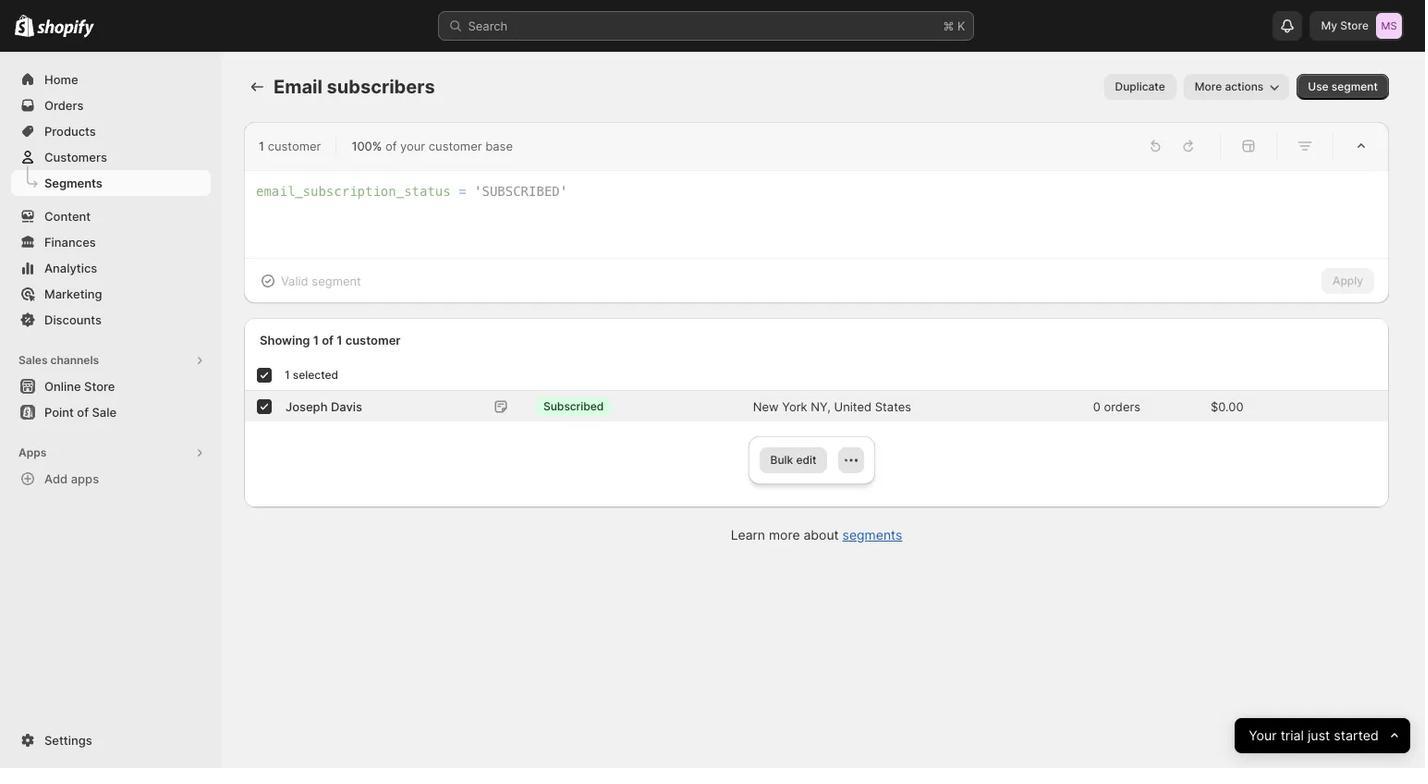 Task type: describe. For each thing, give the bounding box(es) containing it.
base
[[486, 139, 513, 153]]

orders
[[1104, 399, 1141, 414]]

online store button
[[0, 373, 222, 399]]

sales
[[18, 353, 48, 367]]

new york ny, united states
[[753, 399, 912, 414]]

your
[[1249, 727, 1277, 744]]

add
[[44, 471, 68, 486]]

use segment button
[[1297, 74, 1389, 100]]

products
[[44, 124, 96, 139]]

settings
[[44, 733, 92, 748]]

more
[[1195, 80, 1222, 93]]

bulk edit button
[[760, 447, 828, 473]]

sale
[[92, 405, 117, 420]]

orders
[[44, 98, 84, 113]]

united
[[834, 399, 872, 414]]

segment for use segment
[[1332, 80, 1378, 93]]

more actions
[[1195, 80, 1264, 93]]

marketing link
[[11, 281, 211, 307]]

discounts
[[44, 312, 102, 327]]

⌘
[[943, 18, 954, 33]]

100%
[[352, 139, 382, 153]]

0 horizontal spatial customer
[[268, 139, 321, 153]]

showing
[[260, 332, 310, 347]]

customers link
[[11, 144, 211, 170]]

products link
[[11, 118, 211, 144]]

marketing
[[44, 287, 102, 301]]

valid
[[281, 274, 308, 288]]

discounts link
[[11, 307, 211, 333]]

new
[[753, 399, 779, 414]]

learn
[[731, 527, 765, 543]]

settings link
[[11, 728, 211, 753]]

more
[[769, 527, 800, 543]]

apps button
[[11, 440, 211, 466]]

your trial just started button
[[1235, 718, 1411, 753]]

use
[[1308, 80, 1329, 93]]

email
[[274, 76, 323, 98]]

davis
[[331, 399, 362, 414]]

my
[[1322, 18, 1338, 32]]

point of sale button
[[0, 399, 222, 425]]

apply button
[[1322, 268, 1375, 294]]

states
[[875, 399, 912, 414]]

1 vertical spatial of
[[322, 332, 334, 347]]

about
[[804, 527, 839, 543]]

search
[[468, 18, 508, 33]]

templates image
[[1240, 137, 1258, 155]]

k
[[958, 18, 966, 33]]

add apps
[[44, 471, 99, 486]]

subscribers
[[327, 76, 435, 98]]

finances link
[[11, 229, 211, 255]]

1 customer
[[259, 139, 321, 153]]

joseph davis link
[[286, 397, 362, 416]]

home link
[[11, 67, 211, 92]]

bulk
[[771, 453, 793, 467]]

selected
[[293, 368, 338, 382]]

subscribed
[[544, 399, 604, 413]]

valid segment
[[281, 274, 361, 288]]

redo image
[[1180, 137, 1198, 155]]

point
[[44, 405, 74, 420]]

your
[[400, 139, 425, 153]]

showing 1 of 1 customer
[[260, 332, 401, 347]]

filters image
[[1296, 137, 1315, 155]]

segment for valid segment
[[312, 274, 361, 288]]

your trial just started
[[1249, 727, 1379, 744]]

1 horizontal spatial customer
[[345, 332, 401, 347]]

online
[[44, 379, 81, 394]]

store for my store
[[1341, 18, 1369, 32]]



Task type: vqa. For each thing, say whether or not it's contained in the screenshot.
More actions dropdown button
yes



Task type: locate. For each thing, give the bounding box(es) containing it.
segments link
[[843, 527, 903, 543]]

shopify image
[[15, 15, 34, 37], [37, 19, 95, 38]]

customer right "your"
[[429, 139, 482, 153]]

1 horizontal spatial segment
[[1332, 80, 1378, 93]]

home
[[44, 72, 78, 87]]

sales channels button
[[11, 348, 211, 373]]

edit
[[796, 453, 817, 467]]

point of sale link
[[11, 399, 211, 425]]

segments
[[843, 527, 903, 543]]

just
[[1308, 727, 1330, 744]]

trial
[[1281, 727, 1304, 744]]

york
[[782, 399, 808, 414]]

store right my
[[1341, 18, 1369, 32]]

apply
[[1333, 274, 1364, 288]]

0 horizontal spatial shopify image
[[15, 15, 34, 37]]

segment
[[1332, 80, 1378, 93], [312, 274, 361, 288]]

⌘ k
[[943, 18, 966, 33]]

0 vertical spatial segment
[[1332, 80, 1378, 93]]

segments
[[44, 176, 103, 190]]

email subscribers
[[274, 76, 435, 98]]

actions
[[1225, 80, 1264, 93]]

use segment
[[1308, 80, 1378, 93]]

orders link
[[11, 92, 211, 118]]

joseph
[[286, 399, 328, 414]]

online store
[[44, 379, 115, 394]]

store
[[1341, 18, 1369, 32], [84, 379, 115, 394]]

1 horizontal spatial of
[[322, 332, 334, 347]]

analytics
[[44, 261, 97, 275]]

store for online store
[[84, 379, 115, 394]]

0 horizontal spatial segment
[[312, 274, 361, 288]]

joseph davis
[[286, 399, 362, 414]]

customer
[[268, 139, 321, 153], [429, 139, 482, 153], [345, 332, 401, 347]]

1 horizontal spatial shopify image
[[37, 19, 95, 38]]

segment right valid
[[312, 274, 361, 288]]

$0.00
[[1211, 399, 1244, 414]]

store up sale
[[84, 379, 115, 394]]

of left sale
[[77, 405, 89, 420]]

duplicate button
[[1104, 74, 1177, 100]]

customers
[[44, 150, 107, 165]]

valid segment alert
[[244, 259, 376, 303]]

0 horizontal spatial store
[[84, 379, 115, 394]]

started
[[1334, 727, 1379, 744]]

2 horizontal spatial of
[[385, 139, 397, 153]]

finances
[[44, 235, 96, 250]]

apps
[[71, 471, 99, 486]]

bulk edit
[[771, 453, 817, 467]]

0
[[1093, 399, 1101, 414]]

store inside the online store link
[[84, 379, 115, 394]]

segment inside button
[[1332, 80, 1378, 93]]

apps
[[18, 446, 46, 459]]

add apps button
[[11, 466, 211, 492]]

undo image
[[1146, 137, 1165, 155]]

channels
[[50, 353, 99, 367]]

segment inside alert
[[312, 274, 361, 288]]

of up selected
[[322, 332, 334, 347]]

of
[[385, 139, 397, 153], [322, 332, 334, 347], [77, 405, 89, 420]]

point of sale
[[44, 405, 117, 420]]

learn more about segments
[[731, 527, 903, 543]]

0 vertical spatial store
[[1341, 18, 1369, 32]]

2 horizontal spatial customer
[[429, 139, 482, 153]]

of left "your"
[[385, 139, 397, 153]]

1 vertical spatial segment
[[312, 274, 361, 288]]

1
[[259, 139, 264, 153], [313, 332, 319, 347], [337, 332, 342, 347], [285, 368, 290, 382]]

content
[[44, 209, 91, 224]]

ny,
[[811, 399, 831, 414]]

online store link
[[11, 373, 211, 399]]

100% of your customer base
[[352, 139, 513, 153]]

segment right use
[[1332, 80, 1378, 93]]

my store image
[[1377, 13, 1402, 39]]

segments link
[[11, 170, 211, 196]]

customer down email
[[268, 139, 321, 153]]

my store
[[1322, 18, 1369, 32]]

content link
[[11, 203, 211, 229]]

analytics link
[[11, 255, 211, 281]]

1 selected
[[285, 368, 338, 382]]

0 horizontal spatial of
[[77, 405, 89, 420]]

more actions button
[[1184, 74, 1290, 100]]

0 orders
[[1093, 399, 1141, 414]]

2 vertical spatial of
[[77, 405, 89, 420]]

1 horizontal spatial store
[[1341, 18, 1369, 32]]

sales channels
[[18, 353, 99, 367]]

0 vertical spatial of
[[385, 139, 397, 153]]

duplicate
[[1115, 80, 1166, 93]]

of inside 'button'
[[77, 405, 89, 420]]

1 vertical spatial store
[[84, 379, 115, 394]]

of for your
[[385, 139, 397, 153]]

customer up davis
[[345, 332, 401, 347]]

of for sale
[[77, 405, 89, 420]]



